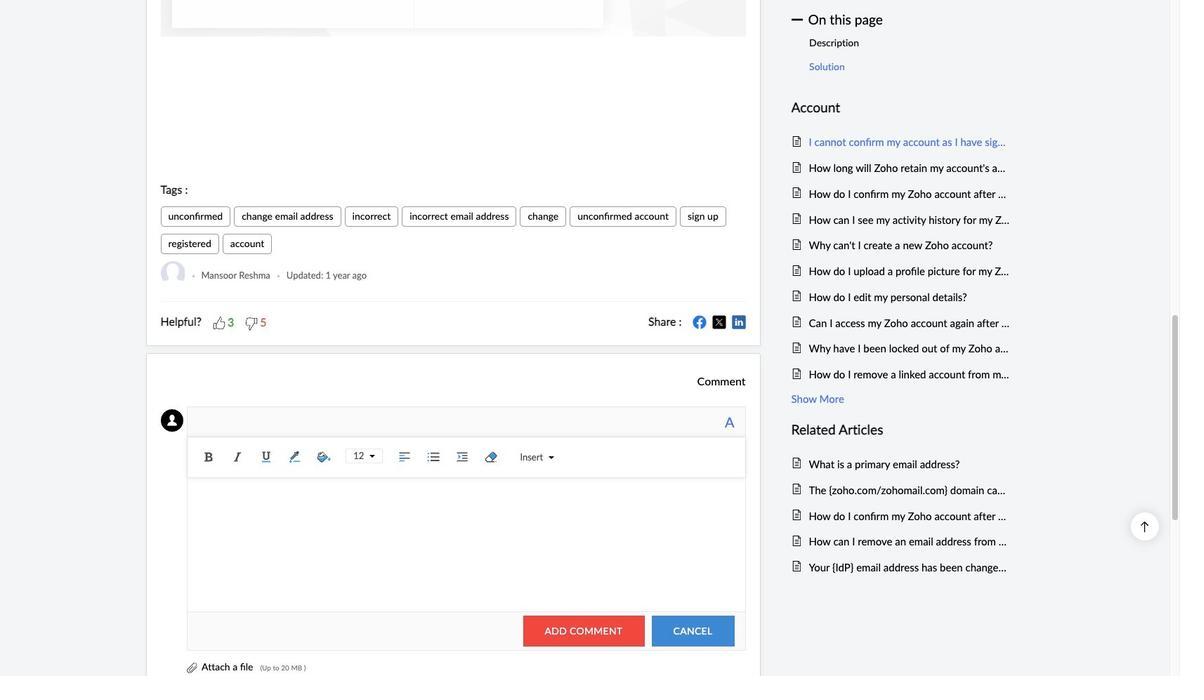 Task type: locate. For each thing, give the bounding box(es) containing it.
a gif showing how to edit the email address that is registered incorrectly. image
[[161, 0, 746, 37]]

italic (ctrl+i) image
[[227, 447, 248, 468]]

clear formatting image
[[481, 447, 502, 468]]

0 vertical spatial heading
[[791, 97, 1010, 119]]

font color image
[[285, 447, 306, 468]]

1 vertical spatial heading
[[791, 419, 1010, 441]]

linkedin image
[[732, 316, 746, 330]]

facebook image
[[692, 316, 706, 330]]

heading
[[791, 97, 1010, 119], [791, 419, 1010, 441]]



Task type: describe. For each thing, give the bounding box(es) containing it.
underline (ctrl+u) image
[[256, 447, 277, 468]]

2 heading from the top
[[791, 419, 1010, 441]]

lists image
[[423, 447, 444, 468]]

1 heading from the top
[[791, 97, 1010, 119]]

indent image
[[452, 447, 473, 468]]

font size image
[[364, 454, 375, 459]]

insert options image
[[543, 455, 554, 461]]

background color image
[[314, 447, 335, 468]]

twitter image
[[712, 316, 726, 330]]

align image
[[394, 447, 415, 468]]

bold (ctrl+b) image
[[198, 447, 219, 468]]



